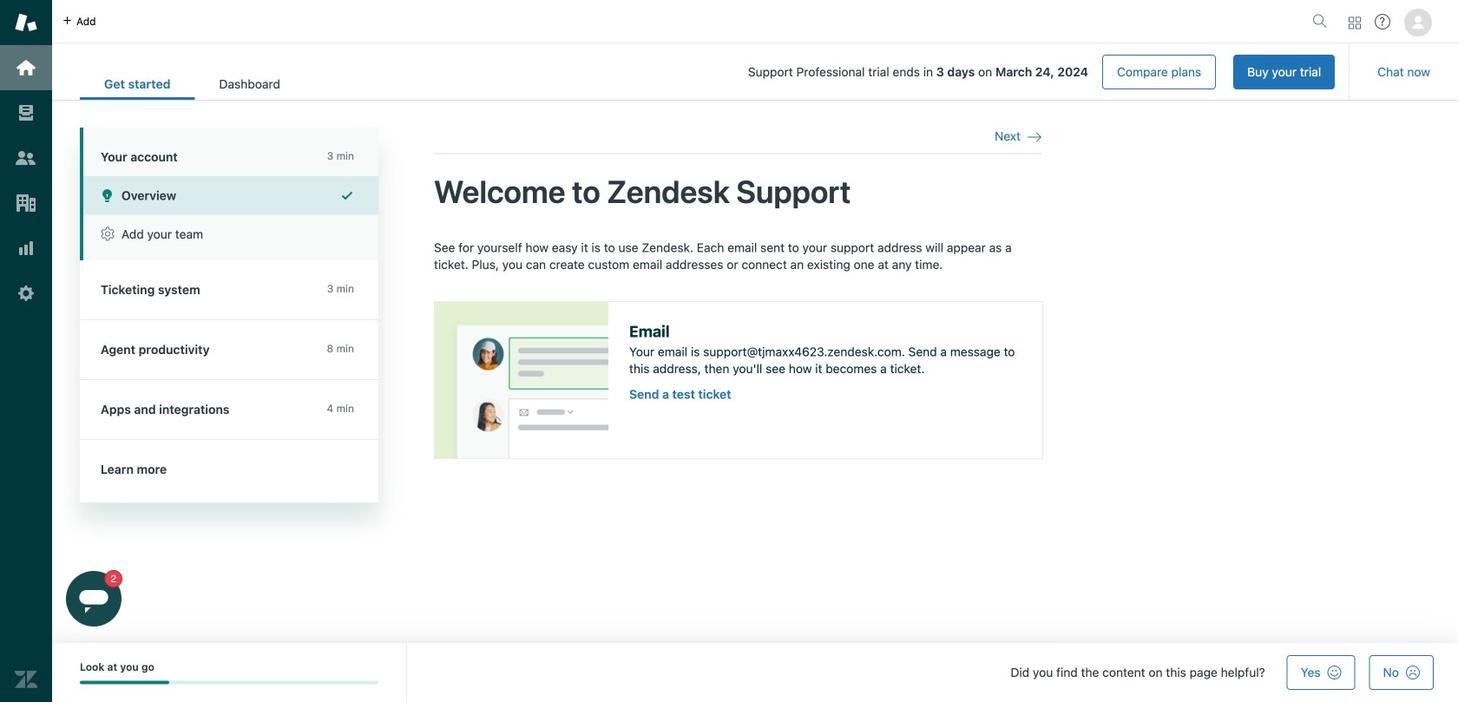 Task type: vqa. For each thing, say whether or not it's contained in the screenshot.
Zendesk Support image
yes



Task type: describe. For each thing, give the bounding box(es) containing it.
organizations image
[[15, 192, 37, 214]]

zendesk image
[[15, 669, 37, 691]]

March 24, 2024 text field
[[996, 65, 1089, 79]]

main element
[[0, 0, 52, 702]]



Task type: locate. For each thing, give the bounding box(es) containing it.
zendesk products image
[[1349, 17, 1362, 29]]

tab list
[[80, 68, 305, 100]]

zendesk support image
[[15, 11, 37, 34]]

get help image
[[1375, 14, 1391, 30]]

example of email conversation inside of the ticketing system and the customer is asking the agent about reimbursement policy. image
[[435, 302, 609, 458]]

tab
[[195, 68, 305, 100]]

views image
[[15, 102, 37, 124]]

heading
[[80, 128, 379, 176]]

customers image
[[15, 147, 37, 169]]

get started image
[[15, 56, 37, 79]]

admin image
[[15, 282, 37, 305]]

progress bar
[[80, 681, 379, 685]]

reporting image
[[15, 237, 37, 260]]



